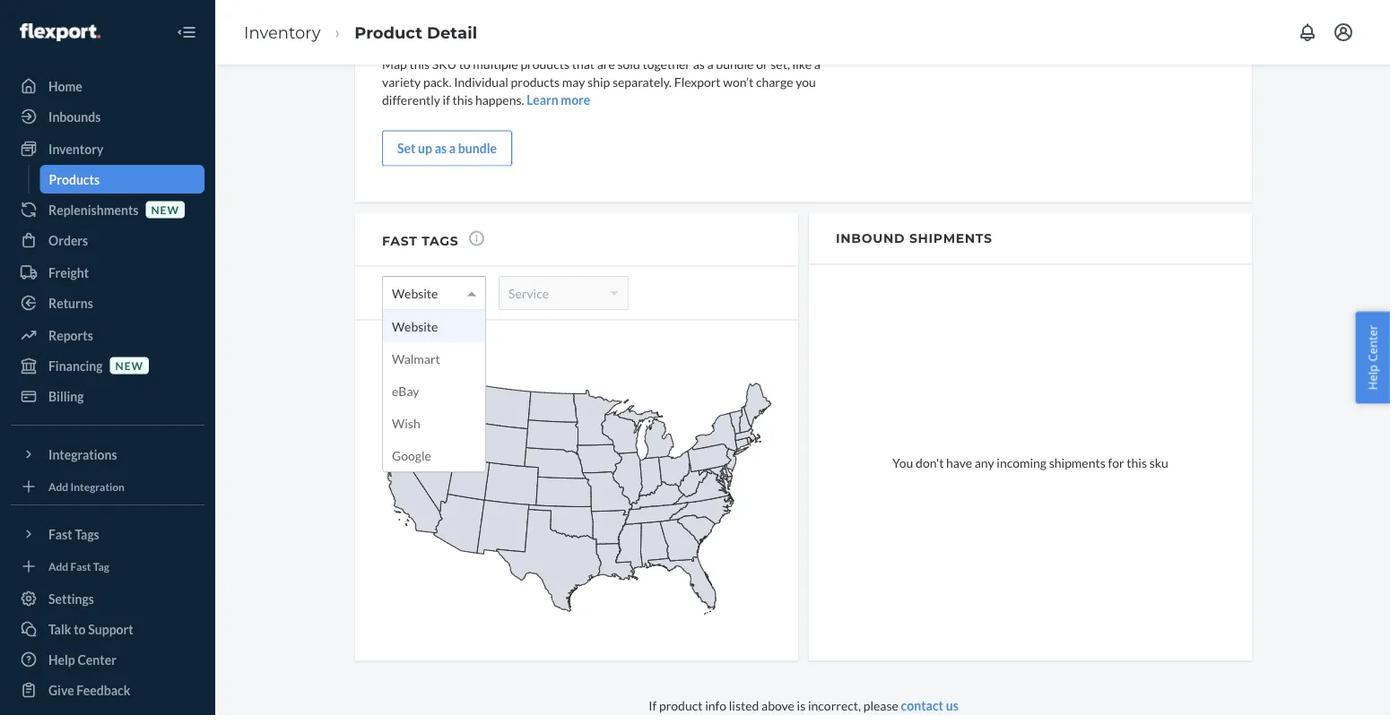Task type: locate. For each thing, give the bounding box(es) containing it.
service
[[509, 286, 549, 301]]

2 vertical spatial this
[[1127, 456, 1147, 471]]

0 horizontal spatial new
[[115, 359, 144, 372]]

a
[[707, 57, 714, 72], [814, 57, 820, 72], [449, 141, 456, 156]]

website
[[392, 286, 438, 301], [392, 319, 438, 334]]

1 horizontal spatial help center
[[1364, 325, 1381, 390]]

may
[[562, 75, 585, 90]]

center
[[1364, 325, 1381, 362], [78, 652, 117, 668]]

products up may
[[520, 57, 569, 72]]

as inside set up as a bundle button
[[435, 141, 447, 156]]

0 horizontal spatial bundle
[[458, 141, 497, 156]]

reports
[[48, 328, 93, 343]]

billing
[[48, 389, 84, 404]]

charge
[[756, 75, 793, 90]]

to right the sku
[[459, 57, 471, 72]]

0 vertical spatial website
[[392, 286, 438, 301]]

map this sku to multiple products that are sold together as a bundle or set, like a variety pack. individual products may ship separately. flexport won't charge you differently if this happens.
[[382, 57, 820, 108]]

1 horizontal spatial a
[[707, 57, 714, 72]]

0 horizontal spatial help
[[48, 652, 75, 668]]

bundle
[[716, 57, 754, 72], [458, 141, 497, 156]]

1 vertical spatial help
[[48, 652, 75, 668]]

1 vertical spatial new
[[115, 359, 144, 372]]

this left the sku
[[409, 57, 430, 72]]

a up flexport
[[707, 57, 714, 72]]

1 horizontal spatial to
[[459, 57, 471, 72]]

2 vertical spatial fast
[[70, 560, 91, 573]]

1 vertical spatial fast tags
[[48, 527, 99, 542]]

0 vertical spatial to
[[459, 57, 471, 72]]

0 vertical spatial center
[[1364, 325, 1381, 362]]

set
[[397, 141, 416, 156]]

0 vertical spatial new
[[151, 203, 179, 216]]

0 vertical spatial inventory
[[244, 22, 321, 42]]

to
[[459, 57, 471, 72], [74, 622, 86, 637]]

center inside help center link
[[78, 652, 117, 668]]

settings link
[[11, 585, 204, 613]]

0 horizontal spatial this
[[409, 57, 430, 72]]

add integration link
[[11, 476, 204, 498]]

1 vertical spatial help center
[[48, 652, 117, 668]]

1 vertical spatial to
[[74, 622, 86, 637]]

0 horizontal spatial center
[[78, 652, 117, 668]]

2 website from the top
[[392, 319, 438, 334]]

don't
[[916, 456, 944, 471]]

list box containing website
[[383, 311, 485, 472]]

set up as a bundle
[[397, 141, 497, 156]]

1 horizontal spatial inventory link
[[244, 22, 321, 42]]

1 vertical spatial inventory link
[[11, 135, 204, 163]]

this right if
[[453, 93, 473, 108]]

0 vertical spatial bundle
[[716, 57, 754, 72]]

a right up
[[449, 141, 456, 156]]

products link
[[40, 165, 204, 194]]

to inside button
[[74, 622, 86, 637]]

reports link
[[11, 321, 204, 350]]

billing link
[[11, 382, 204, 411]]

add
[[48, 480, 68, 493], [48, 560, 68, 573]]

as up flexport
[[693, 57, 705, 72]]

incoming
[[997, 456, 1047, 471]]

inventory
[[244, 22, 321, 42], [48, 141, 103, 156]]

product
[[659, 699, 703, 714]]

contact us button
[[901, 698, 959, 716]]

0 vertical spatial help
[[1364, 365, 1381, 390]]

1 vertical spatial inventory
[[48, 141, 103, 156]]

a inside button
[[449, 141, 456, 156]]

freight
[[48, 265, 89, 280]]

ebay option
[[383, 375, 485, 407]]

1 vertical spatial tags
[[75, 527, 99, 542]]

1 vertical spatial bundle
[[458, 141, 497, 156]]

open account menu image
[[1333, 22, 1354, 43]]

walmart
[[392, 351, 440, 367]]

together
[[643, 57, 691, 72]]

1 vertical spatial this
[[453, 93, 473, 108]]

center inside help center button
[[1364, 325, 1381, 362]]

feedback
[[77, 683, 130, 698]]

variety
[[382, 75, 421, 90]]

0 horizontal spatial a
[[449, 141, 456, 156]]

bundle up won't
[[716, 57, 754, 72]]

you
[[892, 456, 913, 471]]

like
[[792, 57, 812, 72]]

won't
[[723, 75, 754, 90]]

products
[[520, 57, 569, 72], [511, 75, 560, 90]]

returns link
[[11, 289, 204, 317]]

tags inside dropdown button
[[75, 527, 99, 542]]

product detail link
[[354, 22, 477, 42]]

as
[[693, 57, 705, 72], [435, 141, 447, 156]]

0 vertical spatial tags
[[422, 234, 459, 249]]

1 horizontal spatial this
[[453, 93, 473, 108]]

sku
[[1149, 456, 1168, 471]]

1 horizontal spatial new
[[151, 203, 179, 216]]

add left "integration"
[[48, 480, 68, 493]]

add fast tag link
[[11, 556, 204, 578]]

1 add from the top
[[48, 480, 68, 493]]

products up learn
[[511, 75, 560, 90]]

pack.
[[423, 75, 452, 90]]

0 vertical spatial add
[[48, 480, 68, 493]]

0 horizontal spatial as
[[435, 141, 447, 156]]

1 vertical spatial as
[[435, 141, 447, 156]]

0 vertical spatial help center
[[1364, 325, 1381, 390]]

is
[[797, 699, 806, 714]]

1 horizontal spatial inventory
[[244, 22, 321, 42]]

open notifications image
[[1297, 22, 1318, 43]]

add up settings
[[48, 560, 68, 573]]

fast
[[382, 234, 417, 249], [48, 527, 72, 542], [70, 560, 91, 573]]

add for add fast tag
[[48, 560, 68, 573]]

you don't have any incoming shipments for this sku
[[892, 456, 1168, 471]]

happens.
[[475, 93, 524, 108]]

this
[[409, 57, 430, 72], [453, 93, 473, 108], [1127, 456, 1147, 471]]

list box
[[383, 311, 485, 472]]

inventory link
[[244, 22, 321, 42], [11, 135, 204, 163]]

website option
[[392, 278, 438, 309], [383, 311, 485, 343]]

as right up
[[435, 141, 447, 156]]

fast tags
[[382, 234, 459, 249], [48, 527, 99, 542]]

a right like
[[814, 57, 820, 72]]

0 vertical spatial fast tags
[[382, 234, 459, 249]]

shipments
[[909, 231, 993, 246]]

contact
[[901, 699, 943, 714]]

multiple
[[473, 57, 518, 72]]

2 add from the top
[[48, 560, 68, 573]]

1 vertical spatial add
[[48, 560, 68, 573]]

separately.
[[612, 75, 672, 90]]

1 vertical spatial website
[[392, 319, 438, 334]]

bundle right up
[[458, 141, 497, 156]]

1 horizontal spatial help
[[1364, 365, 1381, 390]]

1 horizontal spatial center
[[1364, 325, 1381, 362]]

add fast tag
[[48, 560, 109, 573]]

0 horizontal spatial fast tags
[[48, 527, 99, 542]]

you
[[796, 75, 816, 90]]

google option
[[383, 440, 485, 472]]

1 vertical spatial fast
[[48, 527, 72, 542]]

1 vertical spatial center
[[78, 652, 117, 668]]

up
[[418, 141, 432, 156]]

1 horizontal spatial as
[[693, 57, 705, 72]]

0 vertical spatial as
[[693, 57, 705, 72]]

wish
[[392, 416, 420, 431]]

None field
[[383, 277, 401, 310]]

to right talk
[[74, 622, 86, 637]]

1 horizontal spatial tags
[[422, 234, 459, 249]]

tags
[[422, 234, 459, 249], [75, 527, 99, 542]]

1 horizontal spatial bundle
[[716, 57, 754, 72]]

0 horizontal spatial tags
[[75, 527, 99, 542]]

integration
[[70, 480, 125, 493]]

0 vertical spatial inventory link
[[244, 22, 321, 42]]

set,
[[771, 57, 790, 72]]

this right for
[[1127, 456, 1147, 471]]

new down products link
[[151, 203, 179, 216]]

1 website from the top
[[392, 286, 438, 301]]

new down reports link
[[115, 359, 144, 372]]

0 horizontal spatial inventory link
[[11, 135, 204, 163]]

1 horizontal spatial fast tags
[[382, 234, 459, 249]]

0 horizontal spatial to
[[74, 622, 86, 637]]



Task type: vqa. For each thing, say whether or not it's contained in the screenshot.
'-'
no



Task type: describe. For each thing, give the bounding box(es) containing it.
0 horizontal spatial help center
[[48, 652, 117, 668]]

info
[[705, 699, 726, 714]]

0 vertical spatial products
[[520, 57, 569, 72]]

above
[[761, 699, 795, 714]]

google
[[392, 448, 431, 464]]

fast tags button
[[11, 520, 204, 549]]

set up as a bundle button
[[382, 131, 512, 167]]

breadcrumbs navigation
[[230, 6, 492, 58]]

incorrect,
[[808, 699, 861, 714]]

give
[[48, 683, 74, 698]]

add for add integration
[[48, 480, 68, 493]]

give feedback
[[48, 683, 130, 698]]

returns
[[48, 296, 93, 311]]

as inside the map this sku to multiple products that are sold together as a bundle or set, like a variety pack. individual products may ship separately. flexport won't charge you differently if this happens.
[[693, 57, 705, 72]]

individual
[[454, 75, 508, 90]]

home link
[[11, 72, 204, 100]]

please
[[863, 699, 899, 714]]

bundle inside set up as a bundle button
[[458, 141, 497, 156]]

new for replenishments
[[151, 203, 179, 216]]

if
[[649, 699, 657, 714]]

or
[[756, 57, 768, 72]]

wish option
[[383, 407, 485, 440]]

flexport logo image
[[20, 23, 100, 41]]

0 vertical spatial fast
[[382, 234, 417, 249]]

that
[[572, 57, 595, 72]]

sold
[[617, 57, 640, 72]]

0 horizontal spatial inventory
[[48, 141, 103, 156]]

inventory inside breadcrumbs navigation
[[244, 22, 321, 42]]

inventory link inside breadcrumbs navigation
[[244, 22, 321, 42]]

replenishments
[[48, 202, 139, 217]]

integrations button
[[11, 440, 204, 469]]

product
[[354, 22, 422, 42]]

help inside button
[[1364, 365, 1381, 390]]

0 vertical spatial website option
[[392, 278, 438, 309]]

orders link
[[11, 226, 204, 255]]

products
[[49, 172, 100, 187]]

add integration
[[48, 480, 125, 493]]

support
[[88, 622, 133, 637]]

2 horizontal spatial this
[[1127, 456, 1147, 471]]

learn more
[[527, 93, 590, 108]]

home
[[48, 78, 82, 94]]

walmart option
[[383, 343, 485, 375]]

help center button
[[1355, 312, 1390, 404]]

financing
[[48, 358, 103, 374]]

us
[[946, 699, 959, 714]]

more
[[561, 93, 590, 108]]

if product info listed above is incorrect, please contact us
[[649, 699, 959, 714]]

tag
[[93, 560, 109, 573]]

are
[[597, 57, 615, 72]]

ebay
[[392, 384, 419, 399]]

help center inside button
[[1364, 325, 1381, 390]]

2 horizontal spatial a
[[814, 57, 820, 72]]

learn more button
[[527, 91, 590, 109]]

if
[[443, 93, 450, 108]]

talk to support button
[[11, 615, 204, 644]]

website inside list box
[[392, 319, 438, 334]]

to inside the map this sku to multiple products that are sold together as a bundle or set, like a variety pack. individual products may ship separately. flexport won't charge you differently if this happens.
[[459, 57, 471, 72]]

orders
[[48, 233, 88, 248]]

talk to support
[[48, 622, 133, 637]]

bundle inside the map this sku to multiple products that are sold together as a bundle or set, like a variety pack. individual products may ship separately. flexport won't charge you differently if this happens.
[[716, 57, 754, 72]]

have
[[946, 456, 972, 471]]

settings
[[48, 591, 94, 607]]

integrations
[[48, 447, 117, 462]]

new for financing
[[115, 359, 144, 372]]

give feedback button
[[11, 676, 204, 705]]

fast inside dropdown button
[[48, 527, 72, 542]]

0 vertical spatial this
[[409, 57, 430, 72]]

map
[[382, 57, 407, 72]]

sku
[[432, 57, 456, 72]]

1 vertical spatial website option
[[383, 311, 485, 343]]

talk
[[48, 622, 71, 637]]

flexport
[[674, 75, 721, 90]]

fast tags inside dropdown button
[[48, 527, 99, 542]]

inbounds link
[[11, 102, 204, 131]]

any
[[975, 456, 994, 471]]

inbound
[[836, 231, 905, 246]]

for
[[1108, 456, 1124, 471]]

inbounds
[[48, 109, 101, 124]]

learn
[[527, 93, 558, 108]]

shipments
[[1049, 456, 1106, 471]]

help center link
[[11, 646, 204, 674]]

close navigation image
[[176, 22, 197, 43]]

1 vertical spatial products
[[511, 75, 560, 90]]

differently
[[382, 93, 440, 108]]

ship
[[587, 75, 610, 90]]

listed
[[729, 699, 759, 714]]

freight link
[[11, 258, 204, 287]]

product detail
[[354, 22, 477, 42]]

inbound shipments
[[836, 231, 993, 246]]

detail
[[427, 22, 477, 42]]



